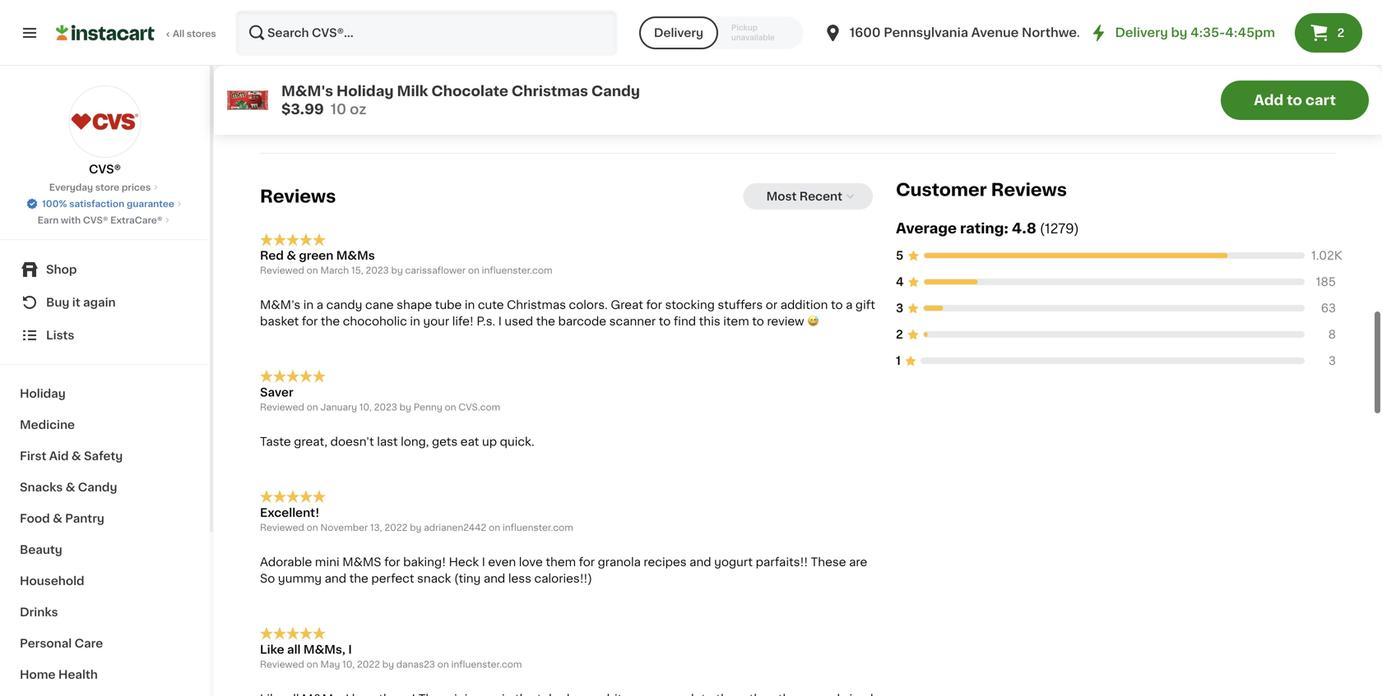 Task type: describe. For each thing, give the bounding box(es) containing it.
on down excellent!
[[307, 524, 318, 533]]

0 vertical spatial 3
[[896, 303, 903, 314]]

yellow down cornstarch;
[[260, 42, 297, 53]]

blue down of:
[[396, 42, 422, 53]]

household link
[[10, 566, 200, 597]]

food
[[20, 513, 50, 525]]

on up even
[[489, 524, 500, 533]]

stuffers
[[718, 300, 763, 311]]

less
[[330, 25, 357, 37]]

a up 2,000
[[1266, 85, 1272, 94]]

1 vertical spatial 5
[[896, 250, 903, 261]]

shape
[[397, 300, 432, 311]]

earn
[[38, 216, 59, 225]]

reviewed inside like all m&ms, i reviewed on may 10, 2022 by danas23 on influenster.com
[[260, 660, 304, 670]]

first aid & safety
[[20, 451, 123, 462]]

1600
[[850, 27, 881, 39]]

on right carissaflower
[[468, 266, 480, 275]]

influenster.com for red & green m&ms
[[482, 266, 552, 275]]

100% satisfaction guarantee button
[[26, 194, 184, 211]]

2,000
[[1263, 95, 1290, 104]]

reviewed inside red & green m&ms reviewed on march 15, 2023 by carissaflower on influenster.com
[[260, 266, 304, 275]]

great,
[[294, 436, 327, 448]]

day
[[1115, 106, 1132, 115]]

ingredients:
[[260, 9, 329, 20]]

2 +/- from the left
[[510, 114, 527, 126]]

christmas inside m&m's holiday milk chocolate christmas candy $3.99 10 oz
[[512, 84, 588, 98]]

store
[[95, 183, 119, 192]]

used inside m&m's in a candy cane shape tube in cute christmas colors. great for stocking stuffers or addition to a gift basket for the chocoholic in your life!   p.s. i used the barcode scanner to find this item to review 😅
[[505, 316, 533, 328]]

delivery by 4:35-4:45pm
[[1115, 27, 1275, 39]]

scanner
[[609, 316, 656, 328]]

or
[[766, 300, 778, 311]]

0 vertical spatial humidity
[[384, 98, 435, 109]]

6,
[[300, 42, 310, 53]]

m&ms
[[336, 250, 375, 262]]

buy it again
[[46, 297, 116, 308]]

10, inside like all m&ms, i reviewed on may 10, 2022 by danas23 on influenster.com
[[342, 660, 355, 670]]

mini
[[315, 557, 339, 568]]

the down candy
[[321, 316, 340, 328]]

2 horizontal spatial red
[[787, 25, 811, 37]]

m&m's for m&m's holiday milk chocolate christmas candy $3.99 10 oz
[[281, 84, 333, 98]]

and down mini
[[325, 573, 346, 585]]

& for green
[[287, 250, 296, 262]]

diet.
[[1240, 95, 1261, 104]]

earn with cvs® extracare®
[[38, 216, 162, 225]]

love
[[519, 557, 543, 568]]

calories
[[1069, 106, 1105, 115]]

delivery for delivery by 4:35-4:45pm
[[1115, 27, 1168, 39]]

the left barcode
[[536, 316, 555, 328]]

add to cart
[[1254, 93, 1336, 107]]

by inside red & green m&ms reviewed on march 15, 2023 by carissaflower on influenster.com
[[391, 266, 403, 275]]

colors.
[[569, 300, 608, 311]]

buy it again link
[[10, 286, 200, 319]]

& for pantry
[[53, 513, 62, 525]]

10, inside "saver reviewed on january 10, 2023 by penny on cvs.com"
[[359, 403, 372, 412]]

4% total sugars 18g
[[1074, 9, 1329, 35]]

2 inside ingredients: milk chocolate (sugar, chocolate, skim milk, cocoa butter, lactose, milkfat, soy lecithin, salt, natural flavor), sugar, cornstarch; less than 1% of: corn syrup, dextrin, colors (includes red 40, yellow 5, blue 1, red 40 lake, yellow 5 lake, blue 1 lake, yellow 6, yellow 6 lake, blue 2 lake, blue 2), carnauba wax, gum acacia.
[[425, 42, 432, 53]]

0 vertical spatial cvs®
[[89, 164, 121, 175]]

carnauba
[[514, 42, 570, 53]]

prices
[[122, 183, 151, 192]]

these
[[811, 557, 846, 568]]

used inside the % daily value (dv) tells you how much a nutrient in a serving of food contributes to a daily diet. 2,000 calories a day is used for general nutrition advice.
[[1144, 106, 1167, 115]]

avenue
[[971, 27, 1019, 39]]

%
[[1088, 85, 1096, 94]]

northwest
[[1022, 27, 1089, 39]]

10
[[330, 102, 346, 116]]

blue down flavor),
[[948, 25, 974, 37]]

lake, down sugar,
[[985, 25, 1015, 37]]

the left products.
[[758, 98, 777, 109]]

milk,
[[560, 9, 586, 20]]

medicine
[[20, 420, 75, 431]]

1 inside ingredients: milk chocolate (sugar, chocolate, skim milk, cocoa butter, lactose, milkfat, soy lecithin, salt, natural flavor), sugar, cornstarch; less than 1% of: corn syrup, dextrin, colors (includes red 40, yellow 5, blue 1, red 40 lake, yellow 5 lake, blue 1 lake, yellow 6, yellow 6 lake, blue 2 lake, blue 2), carnauba wax, gum acacia.
[[977, 25, 982, 37]]

excellent! reviewed on november 13, 2022 by adrianen2442 on influenster.com
[[260, 508, 573, 533]]

i inside like all m&ms, i reviewed on may 10, 2022 by danas23 on influenster.com
[[348, 644, 352, 656]]

chocolate,
[[463, 9, 526, 20]]

safety
[[84, 451, 123, 462]]

guarantee
[[127, 199, 174, 209]]

tells
[[1175, 85, 1195, 94]]

ranges
[[438, 98, 477, 109]]

& right aid
[[71, 451, 81, 462]]

to inside the temperature and humidity ranges are designed to protect the quality attributes of the products. products should be stored at a temperature of 70f +/- 5f, humidity of 50% +/- 10% relative humidity
[[559, 98, 571, 109]]

snacks
[[20, 482, 63, 494]]

chocolate inside m&m's holiday milk chocolate christmas candy $3.99 10 oz
[[431, 84, 508, 98]]

2 inside button
[[1337, 27, 1344, 39]]

lake, down than
[[363, 42, 393, 53]]

100%
[[42, 199, 67, 209]]

63
[[1321, 303, 1336, 314]]

salt,
[[847, 9, 872, 20]]

a left gift
[[846, 300, 853, 311]]

barcode
[[558, 316, 606, 328]]

taste great, doesn't last long, gets eat up quick.
[[260, 436, 534, 448]]

lake, down flavor),
[[915, 25, 946, 37]]

the inside adorable mini m&ms for baking! heck i even love them for granola recipes and yogurt parfaits!! these are so yummy and the perfect snack (tiny and less calories!!)
[[349, 573, 368, 585]]

how
[[1216, 85, 1236, 94]]

for inside the % daily value (dv) tells you how much a nutrient in a serving of food contributes to a daily diet. 2,000 calories a day is used for general nutrition advice.
[[1169, 106, 1182, 115]]

recent
[[799, 191, 842, 202]]

green
[[299, 250, 333, 262]]

cane
[[365, 300, 394, 311]]

a right the nutrient
[[1323, 85, 1328, 94]]

recipes
[[644, 557, 687, 568]]

your
[[423, 316, 449, 328]]

delivery button
[[639, 16, 718, 49]]

like
[[260, 644, 284, 656]]

0 horizontal spatial reviews
[[260, 188, 336, 205]]

tube
[[435, 300, 462, 311]]

penny
[[414, 403, 442, 412]]

saver reviewed on january 10, 2023 by penny on cvs.com
[[260, 387, 500, 412]]

drinks link
[[10, 597, 200, 629]]

1 vertical spatial 3
[[1328, 355, 1336, 367]]

2022 inside 'excellent! reviewed on november 13, 2022 by adrianen2442 on influenster.com'
[[385, 524, 408, 533]]

are inside adorable mini m&ms for baking! heck i even love them for granola recipes and yogurt parfaits!! these are so yummy and the perfect snack (tiny and less calories!!)
[[849, 557, 867, 568]]

1g
[[1100, 58, 1110, 67]]

includes
[[1094, 42, 1133, 51]]

personal
[[20, 638, 72, 650]]

on down green
[[307, 266, 318, 275]]

1%
[[392, 25, 407, 37]]

daily
[[1215, 95, 1238, 104]]

1 horizontal spatial sugars
[[1185, 42, 1217, 51]]

food
[[1117, 95, 1138, 104]]

yellow down natural
[[865, 25, 902, 37]]

1 vertical spatial temperature
[[260, 114, 332, 126]]

syrup,
[[462, 25, 499, 37]]

blue left 1,
[[748, 25, 774, 37]]

on right danas23 at the left bottom of page
[[437, 660, 449, 670]]

candy inside m&m's holiday milk chocolate christmas candy $3.99 10 oz
[[591, 84, 640, 98]]

lake, down salt,
[[832, 25, 862, 37]]

6
[[353, 42, 360, 53]]

a left 'day'
[[1107, 106, 1113, 115]]

gets
[[432, 436, 458, 448]]

add to cart button
[[1221, 81, 1369, 120]]

the for the temperature and humidity ranges are designed to protect the quality attributes of the products. products should be stored at a temperature of 70f +/- 5f, humidity of 50% +/- 10% relative humidity
[[260, 98, 282, 109]]

(tiny
[[454, 573, 481, 585]]

protect
[[573, 98, 616, 109]]

1 horizontal spatial red
[[647, 25, 670, 37]]

quality
[[641, 98, 681, 109]]

😅
[[807, 316, 819, 328]]

on left january
[[307, 403, 318, 412]]

all stores link
[[56, 10, 217, 56]]

butter,
[[630, 9, 669, 20]]

5 inside ingredients: milk chocolate (sugar, chocolate, skim milk, cocoa butter, lactose, milkfat, soy lecithin, salt, natural flavor), sugar, cornstarch; less than 1% of: corn syrup, dextrin, colors (includes red 40, yellow 5, blue 1, red 40 lake, yellow 5 lake, blue 1 lake, yellow 6, yellow 6 lake, blue 2 lake, blue 2), carnauba wax, gum acacia.
[[905, 25, 913, 37]]

gift
[[855, 300, 875, 311]]

for up perfect
[[384, 557, 400, 568]]

Search field
[[237, 12, 616, 54]]

stored
[[954, 98, 991, 109]]

for right them
[[579, 557, 595, 568]]

service type group
[[639, 16, 803, 49]]

ingredients: milk chocolate (sugar, chocolate, skim milk, cocoa butter, lactose, milkfat, soy lecithin, salt, natural flavor), sugar, cornstarch; less than 1% of: corn syrup, dextrin, colors (includes red 40, yellow 5, blue 1, red 40 lake, yellow 5 lake, blue 1 lake, yellow 6, yellow 6 lake, blue 2 lake, blue 2), carnauba wax, gum acacia.
[[260, 9, 1015, 53]]

home health link
[[10, 660, 200, 691]]

m&m's for m&m's in a candy cane shape tube in cute christmas colors. great for stocking stuffers or addition to a gift basket for the chocoholic in your life!   p.s. i used the barcode scanner to find this item to review 😅
[[260, 300, 300, 311]]

basket
[[260, 316, 299, 328]]

much
[[1238, 85, 1264, 94]]

in left candy
[[303, 300, 314, 311]]

yellow down lactose,
[[695, 25, 732, 37]]

value
[[1124, 85, 1150, 94]]

reviewed inside 'excellent! reviewed on november 13, 2022 by adrianen2442 on influenster.com'
[[260, 524, 304, 533]]

customer
[[896, 181, 987, 198]]



Task type: vqa. For each thing, say whether or not it's contained in the screenshot.
Gum
yes



Task type: locate. For each thing, give the bounding box(es) containing it.
0 vertical spatial candy
[[591, 84, 640, 98]]

customer reviews
[[896, 181, 1067, 198]]

red right 1,
[[787, 25, 811, 37]]

cvs® link
[[69, 86, 141, 178]]

first aid & safety link
[[10, 441, 200, 472]]

1 vertical spatial 2
[[425, 42, 432, 53]]

humidity
[[384, 98, 435, 109], [413, 114, 464, 126]]

cvs® up everyday store prices link
[[89, 164, 121, 175]]

cvs® down satisfaction
[[83, 216, 108, 225]]

+/- down designed
[[510, 114, 527, 126]]

2
[[1337, 27, 1344, 39], [425, 42, 432, 53], [896, 329, 903, 340]]

the for the % daily value (dv) tells you how much a nutrient in a serving of food contributes to a daily diet. 2,000 calories a day is used for general nutrition advice.
[[1069, 85, 1086, 94]]

0 vertical spatial 2
[[1337, 27, 1344, 39]]

milk up "less"
[[332, 9, 355, 20]]

in up life!
[[465, 300, 475, 311]]

advice.
[[1263, 106, 1296, 115]]

all
[[287, 644, 301, 656]]

with
[[61, 216, 81, 225]]

the up serving
[[1069, 85, 1086, 94]]

the left 10
[[260, 98, 282, 109]]

all stores
[[173, 29, 216, 38]]

1 vertical spatial 2022
[[357, 660, 380, 670]]

1 vertical spatial holiday
[[20, 388, 66, 400]]

0 horizontal spatial 1
[[896, 355, 901, 367]]

1 vertical spatial humidity
[[413, 114, 464, 126]]

like all m&ms, i reviewed on may 10, 2022 by danas23 on influenster.com
[[260, 644, 522, 670]]

1 horizontal spatial 1
[[977, 25, 982, 37]]

influenster.com for like all m&ms, i
[[451, 660, 522, 670]]

0 horizontal spatial candy
[[78, 482, 117, 494]]

by
[[1171, 27, 1187, 39], [391, 266, 403, 275], [400, 403, 411, 412], [410, 524, 422, 533], [382, 660, 394, 670]]

1 horizontal spatial 3
[[1328, 355, 1336, 367]]

the inside the temperature and humidity ranges are designed to protect the quality attributes of the products. products should be stored at a temperature of 70f +/- 5f, humidity of 50% +/- 10% relative humidity
[[260, 98, 282, 109]]

adrianen2442
[[424, 524, 486, 533]]

yellow down "less"
[[313, 42, 350, 53]]

up
[[482, 436, 497, 448]]

i inside m&m's in a candy cane shape tube in cute christmas colors. great for stocking stuffers or addition to a gift basket for the chocoholic in your life!   p.s. i used the barcode scanner to find this item to review 😅
[[498, 316, 502, 328]]

influenster.com right danas23 at the left bottom of page
[[451, 660, 522, 670]]

personal care link
[[10, 629, 200, 660]]

+/- left 5f,
[[374, 114, 390, 126]]

rating:
[[960, 222, 1009, 235]]

health
[[58, 670, 98, 681]]

0 vertical spatial influenster.com
[[482, 266, 552, 275]]

1 vertical spatial m&m's
[[260, 300, 300, 311]]

0 horizontal spatial the
[[260, 98, 282, 109]]

of left 50%
[[467, 114, 479, 126]]

of inside the % daily value (dv) tells you how much a nutrient in a serving of food contributes to a daily diet. 2,000 calories a day is used for general nutrition advice.
[[1105, 95, 1114, 104]]

humidity down ranges at left top
[[413, 114, 464, 126]]

extracare®
[[110, 216, 162, 225]]

0 vertical spatial i
[[498, 316, 502, 328]]

0 horizontal spatial 2022
[[357, 660, 380, 670]]

this
[[699, 316, 720, 328]]

reviews up 4.8
[[991, 181, 1067, 198]]

and
[[359, 98, 381, 109], [690, 557, 711, 568], [325, 573, 346, 585], [484, 573, 505, 585]]

2023
[[366, 266, 389, 275], [374, 403, 397, 412]]

excellent!
[[260, 508, 319, 519]]

0 vertical spatial christmas
[[512, 84, 588, 98]]

red & green m&ms reviewed on march 15, 2023 by carissaflower on influenster.com
[[260, 250, 552, 275]]

1 vertical spatial milk
[[397, 84, 428, 98]]

by inside like all m&ms, i reviewed on may 10, 2022 by danas23 on influenster.com
[[382, 660, 394, 670]]

delivery for delivery
[[654, 27, 703, 39]]

m&m's up basket
[[260, 300, 300, 311]]

2022 right 13,
[[385, 524, 408, 533]]

1 horizontal spatial delivery
[[1115, 27, 1168, 39]]

milk inside m&m's holiday milk chocolate christmas candy $3.99 10 oz
[[397, 84, 428, 98]]

2 vertical spatial 2
[[896, 329, 903, 340]]

christmas inside m&m's in a candy cane shape tube in cute christmas colors. great for stocking stuffers or addition to a gift basket for the chocoholic in your life!   p.s. i used the barcode scanner to find this item to review 😅
[[507, 300, 566, 311]]

1 horizontal spatial the
[[1069, 85, 1086, 94]]

acacia.
[[635, 42, 677, 53]]

yellow
[[695, 25, 732, 37], [865, 25, 902, 37], [260, 42, 297, 53], [313, 42, 350, 53]]

0 horizontal spatial milk
[[332, 9, 355, 20]]

a inside the temperature and humidity ranges are designed to protect the quality attributes of the products. products should be stored at a temperature of 70f +/- 5f, humidity of 50% +/- 10% relative humidity
[[1008, 98, 1015, 109]]

0 horizontal spatial chocolate
[[358, 9, 418, 20]]

0 vertical spatial temperature
[[284, 98, 356, 109]]

& right snacks
[[66, 482, 75, 494]]

None search field
[[235, 10, 618, 56]]

are right the these at bottom
[[849, 557, 867, 568]]

m&m's inside m&m's holiday milk chocolate christmas candy $3.99 10 oz
[[281, 84, 333, 98]]

drinks
[[20, 607, 58, 619]]

on left may
[[307, 660, 318, 670]]

3 reviewed from the top
[[260, 524, 304, 533]]

chocolate inside ingredients: milk chocolate (sugar, chocolate, skim milk, cocoa butter, lactose, milkfat, soy lecithin, salt, natural flavor), sugar, cornstarch; less than 1% of: corn syrup, dextrin, colors (includes red 40, yellow 5, blue 1, red 40 lake, yellow 5 lake, blue 1 lake, yellow 6, yellow 6 lake, blue 2 lake, blue 2), carnauba wax, gum acacia.
[[358, 9, 418, 20]]

1 horizontal spatial chocolate
[[431, 84, 508, 98]]

cvs® inside 'link'
[[83, 216, 108, 225]]

candy down safety
[[78, 482, 117, 494]]

in inside the % daily value (dv) tells you how much a nutrient in a serving of food contributes to a daily diet. 2,000 calories a day is used for general nutrition advice.
[[1313, 85, 1321, 94]]

by left carissaflower
[[391, 266, 403, 275]]

used right p.s.
[[505, 316, 533, 328]]

and inside the temperature and humidity ranges are designed to protect the quality attributes of the products. products should be stored at a temperature of 70f +/- 5f, humidity of 50% +/- 10% relative humidity
[[359, 98, 381, 109]]

the down "m&ms"
[[349, 573, 368, 585]]

for up scanner
[[646, 300, 662, 311]]

the % daily value (dv) tells you how much a nutrient in a serving of food contributes to a daily diet. 2,000 calories a day is used for general nutrition advice.
[[1069, 85, 1328, 115]]

0 vertical spatial m&m's
[[281, 84, 333, 98]]

milk inside ingredients: milk chocolate (sugar, chocolate, skim milk, cocoa butter, lactose, milkfat, soy lecithin, salt, natural flavor), sugar, cornstarch; less than 1% of: corn syrup, dextrin, colors (includes red 40, yellow 5, blue 1, red 40 lake, yellow 5 lake, blue 1 lake, yellow 6, yellow 6 lake, blue 2 lake, blue 2), carnauba wax, gum acacia.
[[332, 9, 355, 20]]

medicine link
[[10, 410, 200, 441]]

nutrient
[[1274, 85, 1310, 94]]

delivery inside button
[[654, 27, 703, 39]]

humidity
[[605, 114, 659, 126]]

chocolate up 50%
[[431, 84, 508, 98]]

0 horizontal spatial are
[[480, 98, 499, 109]]

1 vertical spatial used
[[505, 316, 533, 328]]

reviewed down saver
[[260, 403, 304, 412]]

them
[[546, 557, 576, 568]]

everyday store prices link
[[49, 181, 161, 194]]

185
[[1316, 276, 1336, 288]]

1 vertical spatial i
[[482, 557, 485, 568]]

0 horizontal spatial 5
[[896, 250, 903, 261]]

pennsylvania
[[884, 27, 968, 39]]

1 vertical spatial cvs®
[[83, 216, 108, 225]]

2023 inside "saver reviewed on january 10, 2023 by penny on cvs.com"
[[374, 403, 397, 412]]

chocoholic
[[343, 316, 407, 328]]

the
[[619, 98, 638, 109], [758, 98, 777, 109], [321, 316, 340, 328], [536, 316, 555, 328], [349, 573, 368, 585]]

sugars up includes
[[1099, 25, 1131, 35]]

4 reviewed from the top
[[260, 660, 304, 670]]

in right the nutrient
[[1313, 85, 1321, 94]]

0 vertical spatial 1
[[977, 25, 982, 37]]

used down "contributes"
[[1144, 106, 1167, 115]]

0 horizontal spatial i
[[348, 644, 352, 656]]

for right basket
[[302, 316, 318, 328]]

influenster.com inside like all m&ms, i reviewed on may 10, 2022 by danas23 on influenster.com
[[451, 660, 522, 670]]

may
[[320, 660, 340, 670]]

2 vertical spatial influenster.com
[[451, 660, 522, 670]]

parfaits!!
[[756, 557, 808, 568]]

candy
[[326, 300, 362, 311]]

find
[[674, 316, 696, 328]]

a left candy
[[316, 300, 323, 311]]

1 vertical spatial 1
[[896, 355, 901, 367]]

0 horizontal spatial 2
[[425, 42, 432, 53]]

cvs® logo image
[[69, 86, 141, 158]]

by up added
[[1171, 27, 1187, 39]]

1 vertical spatial 10,
[[342, 660, 355, 670]]

100% satisfaction guarantee
[[42, 199, 174, 209]]

0 horizontal spatial used
[[505, 316, 533, 328]]

cvs.com
[[459, 403, 500, 412]]

& for candy
[[66, 482, 75, 494]]

beauty
[[20, 545, 62, 556]]

sugars down delivery by 4:35-4:45pm
[[1185, 42, 1217, 51]]

of right attributes
[[743, 98, 755, 109]]

1 vertical spatial candy
[[78, 482, 117, 494]]

last
[[377, 436, 398, 448]]

reviewed down like
[[260, 660, 304, 670]]

attributes
[[684, 98, 740, 109]]

0 horizontal spatial +/-
[[374, 114, 390, 126]]

used
[[1144, 106, 1167, 115], [505, 316, 533, 328]]

1 horizontal spatial 10,
[[359, 403, 372, 412]]

chocolate up 1%
[[358, 9, 418, 20]]

delivery up 17g at the top right of the page
[[1115, 27, 1168, 39]]

by inside delivery by 4:35-4:45pm link
[[1171, 27, 1187, 39]]

0 vertical spatial 10,
[[359, 403, 372, 412]]

0 horizontal spatial 3
[[896, 303, 903, 314]]

0 vertical spatial are
[[480, 98, 499, 109]]

18g
[[1133, 25, 1149, 35]]

lake, down corn
[[435, 42, 465, 53]]

influenster.com inside red & green m&ms reviewed on march 15, 2023 by carissaflower on influenster.com
[[482, 266, 552, 275]]

1 horizontal spatial holiday
[[336, 84, 394, 98]]

1 vertical spatial christmas
[[507, 300, 566, 311]]

1 vertical spatial chocolate
[[431, 84, 508, 98]]

1 horizontal spatial +/-
[[510, 114, 527, 126]]

1
[[977, 25, 982, 37], [896, 355, 901, 367]]

0 horizontal spatial delivery
[[654, 27, 703, 39]]

1 horizontal spatial candy
[[591, 84, 640, 98]]

a down you on the right of page
[[1208, 95, 1213, 104]]

instacart logo image
[[56, 23, 155, 43]]

red
[[647, 25, 670, 37], [787, 25, 811, 37], [260, 250, 284, 262]]

are
[[480, 98, 499, 109], [849, 557, 867, 568]]

reviews up green
[[260, 188, 336, 205]]

0 horizontal spatial red
[[260, 250, 284, 262]]

again
[[83, 297, 116, 308]]

and down even
[[484, 573, 505, 585]]

by left danas23 at the left bottom of page
[[382, 660, 394, 670]]

in
[[1313, 85, 1321, 94], [303, 300, 314, 311], [465, 300, 475, 311], [410, 316, 420, 328]]

red inside red & green m&ms reviewed on march 15, 2023 by carissaflower on influenster.com
[[260, 250, 284, 262]]

cvs®
[[89, 164, 121, 175], [83, 216, 108, 225]]

to inside the % daily value (dv) tells you how much a nutrient in a serving of food contributes to a daily diet. 2,000 calories a day is used for general nutrition advice.
[[1196, 95, 1205, 104]]

3 down 8
[[1328, 355, 1336, 367]]

& inside red & green m&ms reviewed on march 15, 2023 by carissaflower on influenster.com
[[287, 250, 296, 262]]

1 vertical spatial 2023
[[374, 403, 397, 412]]

i left even
[[482, 557, 485, 568]]

holiday inside m&m's holiday milk chocolate christmas candy $3.99 10 oz
[[336, 84, 394, 98]]

to
[[1287, 93, 1302, 107], [1196, 95, 1205, 104], [559, 98, 571, 109], [831, 300, 843, 311], [659, 316, 671, 328], [752, 316, 764, 328]]

red left green
[[260, 250, 284, 262]]

and up 70f
[[359, 98, 381, 109]]

0 vertical spatial the
[[1069, 85, 1086, 94]]

delivery by 4:35-4:45pm link
[[1089, 23, 1275, 43]]

1 horizontal spatial reviews
[[991, 181, 1067, 198]]

are inside the temperature and humidity ranges are designed to protect the quality attributes of the products. products should be stored at a temperature of 70f +/- 5f, humidity of 50% +/- 10% relative humidity
[[480, 98, 499, 109]]

2 horizontal spatial 2
[[1337, 27, 1344, 39]]

than
[[360, 25, 389, 37]]

dextrin,
[[502, 25, 547, 37]]

0 vertical spatial chocolate
[[358, 9, 418, 20]]

0 vertical spatial sugars
[[1099, 25, 1131, 35]]

3 down 4
[[896, 303, 903, 314]]

by left penny
[[400, 403, 411, 412]]

2 vertical spatial i
[[348, 644, 352, 656]]

nutrition
[[1221, 106, 1260, 115]]

doesn't
[[330, 436, 374, 448]]

influenster.com inside 'excellent! reviewed on november 13, 2022 by adrianen2442 on influenster.com'
[[503, 524, 573, 533]]

by up baking!
[[410, 524, 422, 533]]

2022 inside like all m&ms, i reviewed on may 10, 2022 by danas23 on influenster.com
[[357, 660, 380, 670]]

1 horizontal spatial 2
[[896, 329, 903, 340]]

candy up the humidity
[[591, 84, 640, 98]]

m&m's up $3.99
[[281, 84, 333, 98]]

food & pantry
[[20, 513, 104, 525]]

reviewed
[[260, 266, 304, 275], [260, 403, 304, 412], [260, 524, 304, 533], [260, 660, 304, 670]]

& right food
[[53, 513, 62, 525]]

0 vertical spatial 2023
[[366, 266, 389, 275]]

& left green
[[287, 250, 296, 262]]

2023 up last
[[374, 403, 397, 412]]

m&m's inside m&m's in a candy cane shape tube in cute christmas colors. great for stocking stuffers or addition to a gift basket for the chocoholic in your life!   p.s. i used the barcode scanner to find this item to review 😅
[[260, 300, 300, 311]]

reviewed inside "saver reviewed on january 10, 2023 by penny on cvs.com"
[[260, 403, 304, 412]]

0 vertical spatial used
[[1144, 106, 1167, 115]]

influenster.com up cute
[[482, 266, 552, 275]]

candy
[[591, 84, 640, 98], [78, 482, 117, 494]]

10, right may
[[342, 660, 355, 670]]

0 vertical spatial holiday
[[336, 84, 394, 98]]

carissaflower
[[405, 266, 466, 275]]

the inside the % daily value (dv) tells you how much a nutrient in a serving of food contributes to a daily diet. 2,000 calories a day is used for general nutrition advice.
[[1069, 85, 1086, 94]]

adorable mini m&ms for baking! heck i even love them for granola recipes and yogurt parfaits!! these are so yummy and the perfect snack (tiny and less calories!!)
[[260, 557, 867, 585]]

1 vertical spatial are
[[849, 557, 867, 568]]

gum
[[604, 42, 632, 53]]

4
[[896, 276, 904, 288]]

christmas up 10% on the top left of the page
[[512, 84, 588, 98]]

influenster.com up love
[[503, 524, 573, 533]]

the up the humidity
[[619, 98, 638, 109]]

1 horizontal spatial 2022
[[385, 524, 408, 533]]

2 reviewed from the top
[[260, 403, 304, 412]]

10, right january
[[359, 403, 372, 412]]

of down daily
[[1105, 95, 1114, 104]]

2023 inside red & green m&ms reviewed on march 15, 2023 by carissaflower on influenster.com
[[366, 266, 389, 275]]

beauty link
[[10, 535, 200, 566]]

1 down sugar,
[[977, 25, 982, 37]]

4%
[[1313, 9, 1329, 18]]

1 horizontal spatial used
[[1144, 106, 1167, 115]]

0 horizontal spatial sugars
[[1099, 25, 1131, 35]]

great
[[611, 300, 643, 311]]

+/-
[[374, 114, 390, 126], [510, 114, 527, 126]]

5 up 4
[[896, 250, 903, 261]]

adorable
[[260, 557, 312, 568]]

danas23
[[396, 660, 435, 670]]

1 vertical spatial influenster.com
[[503, 524, 573, 533]]

blue down the syrup,
[[468, 42, 494, 53]]

(dv)
[[1152, 85, 1173, 94]]

1 vertical spatial the
[[260, 98, 282, 109]]

to inside "button"
[[1287, 93, 1302, 107]]

1 +/- from the left
[[374, 114, 390, 126]]

on right penny
[[445, 403, 456, 412]]

by inside 'excellent! reviewed on november 13, 2022 by adrianen2442 on influenster.com'
[[410, 524, 422, 533]]

i inside adorable mini m&ms for baking! heck i even love them for granola recipes and yogurt parfaits!! these are so yummy and the perfect snack (tiny and less calories!!)
[[482, 557, 485, 568]]

reviewed down green
[[260, 266, 304, 275]]

shop link
[[10, 253, 200, 286]]

0 horizontal spatial holiday
[[20, 388, 66, 400]]

milk up 5f,
[[397, 84, 428, 98]]

4:35-
[[1190, 27, 1225, 39]]

0 horizontal spatial 10,
[[342, 660, 355, 670]]

and left yogurt
[[690, 557, 711, 568]]

humidity up 5f,
[[384, 98, 435, 109]]

is
[[1135, 106, 1142, 115]]

34%
[[1307, 42, 1329, 51]]

1 horizontal spatial are
[[849, 557, 867, 568]]

soy
[[769, 9, 792, 20]]

1 vertical spatial sugars
[[1185, 42, 1217, 51]]

delivery down lactose,
[[654, 27, 703, 39]]

0 vertical spatial 2022
[[385, 524, 408, 533]]

lactose,
[[672, 9, 721, 20]]

1 reviewed from the top
[[260, 266, 304, 275]]

daily
[[1099, 85, 1122, 94]]

1 down 4
[[896, 355, 901, 367]]

march
[[320, 266, 349, 275]]

1 horizontal spatial 5
[[905, 25, 913, 37]]

i right m&ms,
[[348, 644, 352, 656]]

i right p.s.
[[498, 316, 502, 328]]

(sugar,
[[421, 9, 460, 20]]

0 vertical spatial 5
[[905, 25, 913, 37]]

0 vertical spatial milk
[[332, 9, 355, 20]]

for down "contributes"
[[1169, 106, 1182, 115]]

reviewed down excellent!
[[260, 524, 304, 533]]

1 horizontal spatial milk
[[397, 84, 428, 98]]

2023 right 15,
[[366, 266, 389, 275]]

sugars inside 4% total sugars 18g
[[1099, 25, 1131, 35]]

christmas right cute
[[507, 300, 566, 311]]

2 horizontal spatial i
[[498, 316, 502, 328]]

you
[[1197, 85, 1214, 94]]

in down shape
[[410, 316, 420, 328]]

of left 70f
[[335, 114, 347, 126]]

1 horizontal spatial i
[[482, 557, 485, 568]]

50%
[[482, 114, 508, 126]]

by inside "saver reviewed on january 10, 2023 by penny on cvs.com"
[[400, 403, 411, 412]]



